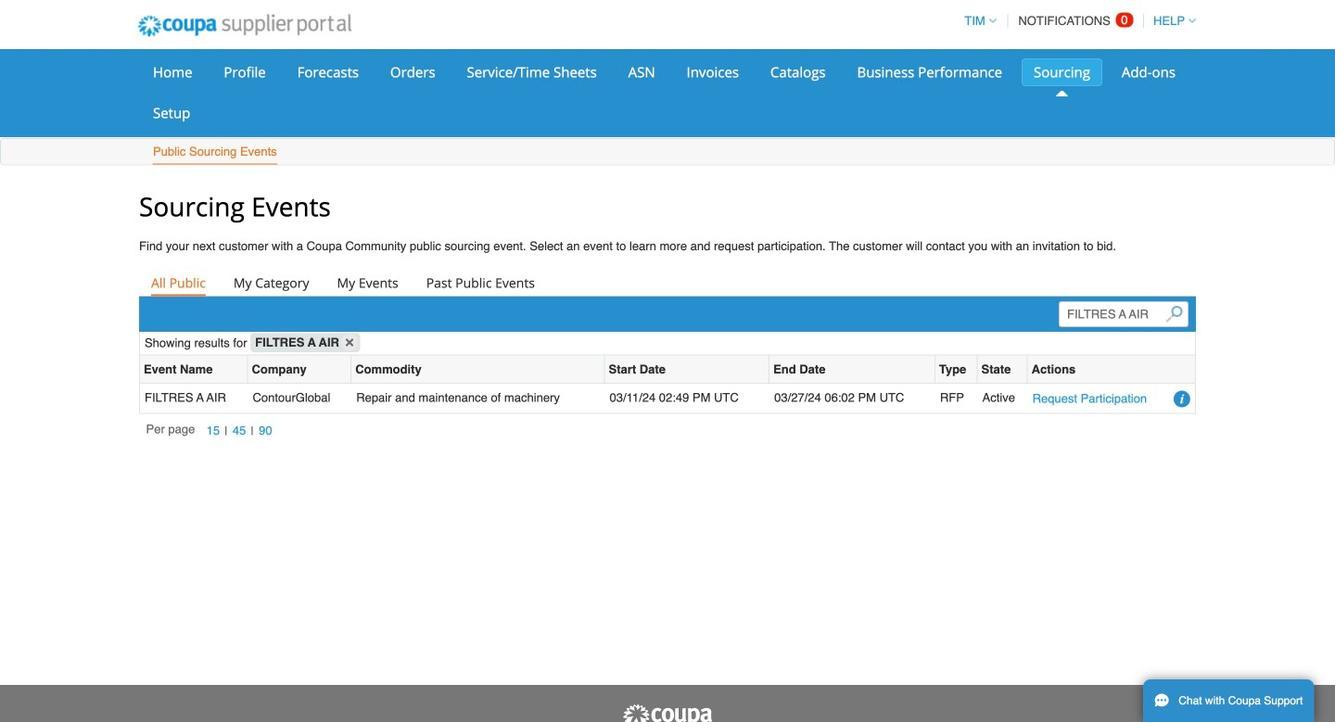 Task type: vqa. For each thing, say whether or not it's contained in the screenshot.
text box
no



Task type: describe. For each thing, give the bounding box(es) containing it.
clear filter image
[[341, 334, 358, 351]]

1 horizontal spatial coupa supplier portal image
[[621, 704, 714, 722]]

Search text field
[[1059, 301, 1189, 327]]

0 vertical spatial coupa supplier portal image
[[125, 3, 364, 49]]



Task type: locate. For each thing, give the bounding box(es) containing it.
tab list
[[139, 270, 1196, 296]]

0 vertical spatial navigation
[[956, 3, 1196, 39]]

1 horizontal spatial navigation
[[956, 3, 1196, 39]]

1 vertical spatial coupa supplier portal image
[[621, 704, 714, 722]]

1 vertical spatial navigation
[[146, 421, 277, 442]]

0 horizontal spatial coupa supplier portal image
[[125, 3, 364, 49]]

0 horizontal spatial navigation
[[146, 421, 277, 442]]

search image
[[1166, 306, 1183, 323]]

navigation
[[956, 3, 1196, 39], [146, 421, 277, 442]]

coupa supplier portal image
[[125, 3, 364, 49], [621, 704, 714, 722]]



